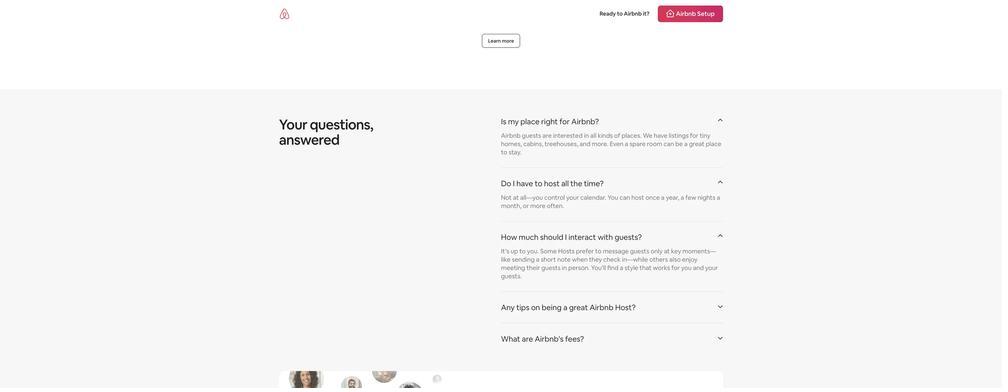 Task type: describe. For each thing, give the bounding box(es) containing it.
up
[[511, 248, 518, 256]]

and inside 'airbnb guests are interested in all kinds of places. we have listings for tiny homes, cabins, treehouses, and more. even a spare room can be a great place to stay.'
[[580, 140, 590, 148]]

answered
[[279, 131, 339, 149]]

it?
[[643, 10, 650, 17]]

any tips on being a great airbnb host?
[[501, 303, 636, 313]]

all for in
[[590, 132, 596, 140]]

any tips on being a great airbnb host? button
[[501, 298, 723, 318]]

a right "be"
[[684, 140, 688, 148]]

what are airbnb's fees? button
[[501, 329, 723, 350]]

a inside dropdown button
[[563, 303, 567, 313]]

airbnb homepage image
[[279, 8, 290, 19]]

and inside it's up to you. some hosts prefer to message guests only at key moments— like sending a short note when they check in—while others also enjoy meeting their guests in person. you'll find a style that works for you and your guests.
[[693, 264, 704, 272]]

or
[[523, 202, 529, 210]]

across
[[499, 0, 522, 8]]

are inside 'airbnb guests are interested in all kinds of places. we have listings for tiny homes, cabins, treehouses, and more. even a spare room can be a great place to stay.'
[[543, 132, 552, 140]]

also
[[669, 256, 681, 264]]

airbnb's
[[535, 335, 564, 344]]

when
[[572, 256, 588, 264]]

part-
[[400, 10, 417, 19]]

do
[[501, 179, 511, 189]]

for inside dropdown button
[[560, 117, 570, 126]]

guests?
[[615, 233, 642, 242]]

host inside not at all—you control your calendar. you can host once a year, a few nights a month, or more often.
[[631, 194, 644, 202]]

it's up to you. some hosts prefer to message guests only at key moments— like sending a short note when they check in—while others also enjoy meeting their guests in person. you'll find a style that works for you and your guests.
[[501, 248, 718, 281]]

key
[[671, 248, 681, 256]]

kinds
[[598, 132, 613, 140]]

much
[[519, 233, 539, 242]]

to right the up
[[519, 248, 526, 256]]

do i have to host all the time?
[[501, 179, 604, 189]]

airbnb setup
[[676, 10, 715, 18]]

calendar.
[[580, 194, 606, 202]]

meeting
[[501, 264, 525, 272]]

with inside how much should i interact with guests? dropdown button
[[598, 233, 613, 242]]

short
[[541, 256, 556, 264]]

2 horizontal spatial guests
[[630, 248, 649, 256]]

a left few
[[681, 194, 684, 202]]

being
[[542, 303, 562, 313]]

a inside we've partnered with apartment buildings across the us that let you rent a place to live and airbnb it part-time. explore available apartments and find out what you can earn.
[[606, 0, 610, 8]]

learn more link
[[482, 34, 520, 48]]

all—you
[[520, 194, 543, 202]]

partnered
[[372, 0, 408, 8]]

how much should i interact with guests? button
[[501, 227, 723, 248]]

what are airbnb's fees?
[[501, 335, 584, 344]]

learn
[[488, 38, 501, 44]]

with inside we've partnered with apartment buildings across the us that let you rent a place to live and airbnb it part-time. explore available apartments and find out what you can earn.
[[410, 0, 425, 8]]

your inside it's up to you. some hosts prefer to message guests only at key moments— like sending a short note when they check in—while others also enjoy meeting their guests in person. you'll find a style that works for you and your guests.
[[705, 264, 718, 272]]

the for us
[[523, 0, 535, 8]]

at inside not at all—you control your calendar. you can host once a year, a few nights a month, or more often.
[[513, 194, 519, 202]]

cabins,
[[523, 140, 543, 148]]

rent
[[590, 0, 604, 8]]

even
[[610, 140, 624, 148]]

a right nights
[[717, 194, 720, 202]]

questions,
[[310, 116, 373, 134]]

airbnb inside dropdown button
[[590, 303, 614, 313]]

you.
[[527, 248, 539, 256]]

year,
[[666, 194, 679, 202]]

to inside dropdown button
[[535, 179, 542, 189]]

how
[[501, 233, 517, 242]]

message
[[603, 248, 629, 256]]

all for host
[[561, 179, 569, 189]]

0 horizontal spatial you
[[575, 0, 588, 8]]

to inside 'airbnb guests are interested in all kinds of places. we have listings for tiny homes, cabins, treehouses, and more. even a spare room can be a great place to stay.'
[[501, 148, 507, 156]]

that inside we've partnered with apartment buildings across the us that let you rent a place to live and airbnb it part-time. explore available apartments and find out what you can earn.
[[548, 0, 563, 8]]

any
[[501, 303, 515, 313]]

it's
[[501, 248, 509, 256]]

interact
[[569, 233, 596, 242]]

you inside it's up to you. some hosts prefer to message guests only at key moments— like sending a short note when they check in—while others also enjoy meeting their guests in person. you'll find a style that works for you and your guests.
[[681, 264, 692, 272]]

great inside 'airbnb guests are interested in all kinds of places. we have listings for tiny homes, cabins, treehouses, and more. even a spare room can be a great place to stay.'
[[689, 140, 705, 148]]

and down we've
[[353, 10, 366, 19]]

have inside 'airbnb guests are interested in all kinds of places. we have listings for tiny homes, cabins, treehouses, and more. even a spare room can be a great place to stay.'
[[654, 132, 667, 140]]

let
[[564, 0, 573, 8]]

available
[[465, 10, 495, 19]]

treehouses,
[[545, 140, 578, 148]]

1 horizontal spatial guests
[[541, 264, 561, 272]]

airbnb left setup
[[676, 10, 696, 18]]

setup
[[697, 10, 715, 18]]

is my place right for airbnb? button
[[501, 112, 723, 132]]

moments—
[[683, 248, 716, 256]]

person.
[[568, 264, 590, 272]]

1 vertical spatial you
[[603, 10, 616, 19]]

find inside we've partnered with apartment buildings across the us that let you rent a place to live and airbnb it part-time. explore available apartments and find out what you can earn.
[[555, 10, 568, 19]]

their
[[527, 264, 540, 272]]

i inside dropdown button
[[565, 233, 567, 242]]

you
[[608, 194, 618, 202]]

to inside we've partnered with apartment buildings across the us that let you rent a place to live and airbnb it part-time. explore available apartments and find out what you can earn.
[[632, 0, 640, 8]]

control
[[544, 194, 565, 202]]

some
[[540, 248, 557, 256]]

can inside not at all—you control your calendar. you can host once a year, a few nights a month, or more often.
[[620, 194, 630, 202]]

homes,
[[501, 140, 522, 148]]

airbnb inside we've partnered with apartment buildings across the us that let you rent a place to live and airbnb it part-time. explore available apartments and find out what you can earn.
[[368, 10, 392, 19]]

we've partnered with apartment buildings across the us that let you rent a place to live and airbnb it part-time. explore available apartments and find out what you can earn.
[[349, 0, 653, 19]]

what
[[501, 335, 520, 344]]

great inside dropdown button
[[569, 303, 588, 313]]

place inside we've partnered with apartment buildings across the us that let you rent a place to live and airbnb it part-time. explore available apartments and find out what you can earn.
[[612, 0, 631, 8]]

ready to airbnb it?
[[600, 10, 650, 17]]

tips
[[516, 303, 529, 313]]

we've
[[349, 0, 371, 8]]

room
[[647, 140, 662, 148]]

guests.
[[501, 273, 522, 281]]

works
[[653, 264, 670, 272]]



Task type: vqa. For each thing, say whether or not it's contained in the screenshot.
located inside the ABOUT THIS SPACE DIALOG
no



Task type: locate. For each thing, give the bounding box(es) containing it.
1 vertical spatial can
[[664, 140, 674, 148]]

in down note
[[562, 264, 567, 272]]

and
[[353, 10, 366, 19], [540, 10, 553, 19], [580, 140, 590, 148], [693, 264, 704, 272]]

find inside it's up to you. some hosts prefer to message guests only at key moments— like sending a short note when they check in—while others also enjoy meeting their guests in person. you'll find a style that works for you and your guests.
[[607, 264, 619, 272]]

you down rent
[[603, 10, 616, 19]]

i right do
[[513, 179, 515, 189]]

they
[[589, 256, 602, 264]]

2 vertical spatial place
[[706, 140, 721, 148]]

for down also
[[671, 264, 680, 272]]

0 horizontal spatial are
[[522, 335, 533, 344]]

style
[[625, 264, 638, 272]]

0 horizontal spatial with
[[410, 0, 425, 8]]

my
[[508, 117, 519, 126]]

that
[[548, 0, 563, 8], [640, 264, 652, 272]]

1 horizontal spatial find
[[607, 264, 619, 272]]

the left us
[[523, 0, 535, 8]]

1 horizontal spatial more
[[530, 202, 546, 210]]

have up room
[[654, 132, 667, 140]]

1 vertical spatial in
[[562, 264, 567, 272]]

0 horizontal spatial at
[[513, 194, 519, 202]]

not
[[501, 194, 512, 202]]

0 vertical spatial for
[[560, 117, 570, 126]]

how much should i interact with guests?
[[501, 233, 642, 242]]

0 vertical spatial in
[[584, 132, 589, 140]]

stay.
[[509, 148, 522, 156]]

hosts
[[558, 248, 575, 256]]

0 vertical spatial at
[[513, 194, 519, 202]]

can left "be"
[[664, 140, 674, 148]]

can right ready
[[617, 10, 630, 19]]

1 horizontal spatial place
[[612, 0, 631, 8]]

more right learn
[[502, 38, 514, 44]]

can inside 'airbnb guests are interested in all kinds of places. we have listings for tiny homes, cabins, treehouses, and more. even a spare room can be a great place to stay.'
[[664, 140, 674, 148]]

1 horizontal spatial are
[[543, 132, 552, 140]]

we
[[643, 132, 653, 140]]

0 vertical spatial with
[[410, 0, 425, 8]]

not at all—you control your calendar. you can host once a year, a few nights a month, or more often.
[[501, 194, 720, 210]]

0 horizontal spatial i
[[513, 179, 515, 189]]

you down enjoy
[[681, 264, 692, 272]]

it
[[393, 10, 398, 19]]

1 vertical spatial are
[[522, 335, 533, 344]]

in inside it's up to you. some hosts prefer to message guests only at key moments— like sending a short note when they check in—while others also enjoy meeting their guests in person. you'll find a style that works for you and your guests.
[[562, 264, 567, 272]]

find down check
[[607, 264, 619, 272]]

2 vertical spatial for
[[671, 264, 680, 272]]

fees?
[[565, 335, 584, 344]]

apartments
[[497, 10, 538, 19]]

great down tiny
[[689, 140, 705, 148]]

0 vertical spatial more
[[502, 38, 514, 44]]

are right what
[[522, 335, 533, 344]]

guests
[[522, 132, 541, 140], [630, 248, 649, 256], [541, 264, 561, 272]]

airbnb guests are interested in all kinds of places. we have listings for tiny homes, cabins, treehouses, and more. even a spare room can be a great place to stay.
[[501, 132, 721, 156]]

listings
[[669, 132, 689, 140]]

explore
[[437, 10, 463, 19]]

often.
[[547, 202, 564, 210]]

learn more
[[488, 38, 514, 44]]

1 vertical spatial more
[[530, 202, 546, 210]]

0 horizontal spatial find
[[555, 10, 568, 19]]

find
[[555, 10, 568, 19], [607, 264, 619, 272]]

i inside dropdown button
[[513, 179, 515, 189]]

for inside it's up to you. some hosts prefer to message guests only at key moments— like sending a short note when they check in—while others also enjoy meeting their guests in person. you'll find a style that works for you and your guests.
[[671, 264, 680, 272]]

0 vertical spatial place
[[612, 0, 631, 8]]

tiny
[[700, 132, 710, 140]]

right
[[541, 117, 558, 126]]

0 vertical spatial guests
[[522, 132, 541, 140]]

in—while
[[622, 256, 648, 264]]

airbnb down the partnered
[[368, 10, 392, 19]]

are inside "dropdown button"
[[522, 335, 533, 344]]

in down airbnb?
[[584, 132, 589, 140]]

host up control
[[544, 179, 560, 189]]

place down tiny
[[706, 140, 721, 148]]

a right being
[[563, 303, 567, 313]]

can inside we've partnered with apartment buildings across the us that let you rent a place to live and airbnb it part-time. explore available apartments and find out what you can earn.
[[617, 10, 630, 19]]

once
[[646, 194, 660, 202]]

that down in—while
[[640, 264, 652, 272]]

with up the part-
[[410, 0, 425, 8]]

have
[[654, 132, 667, 140], [516, 179, 533, 189]]

1 vertical spatial all
[[561, 179, 569, 189]]

0 vertical spatial host
[[544, 179, 560, 189]]

the
[[523, 0, 535, 8], [570, 179, 582, 189]]

1 horizontal spatial i
[[565, 233, 567, 242]]

guests inside 'airbnb guests are interested in all kinds of places. we have listings for tiny homes, cabins, treehouses, and more. even a spare room can be a great place to stay.'
[[522, 132, 541, 140]]

the left time?
[[570, 179, 582, 189]]

place right my
[[521, 117, 540, 126]]

are down right
[[543, 132, 552, 140]]

0 horizontal spatial place
[[521, 117, 540, 126]]

0 horizontal spatial guests
[[522, 132, 541, 140]]

have up the all—you
[[516, 179, 533, 189]]

1 vertical spatial host
[[631, 194, 644, 202]]

0 vertical spatial all
[[590, 132, 596, 140]]

in
[[584, 132, 589, 140], [562, 264, 567, 272]]

0 horizontal spatial all
[[561, 179, 569, 189]]

buildings
[[466, 0, 497, 8]]

is
[[501, 117, 506, 126]]

guests down short
[[541, 264, 561, 272]]

you
[[575, 0, 588, 8], [603, 10, 616, 19], [681, 264, 692, 272]]

at left key at right
[[664, 248, 670, 256]]

on
[[531, 303, 540, 313]]

a up ready
[[606, 0, 610, 8]]

0 horizontal spatial the
[[523, 0, 535, 8]]

for up interested
[[560, 117, 570, 126]]

2 horizontal spatial for
[[690, 132, 698, 140]]

0 vertical spatial that
[[548, 0, 563, 8]]

1 vertical spatial with
[[598, 233, 613, 242]]

1 horizontal spatial for
[[671, 264, 680, 272]]

place
[[612, 0, 631, 8], [521, 117, 540, 126], [706, 140, 721, 148]]

a down places.
[[625, 140, 628, 148]]

to up the they
[[595, 248, 602, 256]]

and left more.
[[580, 140, 590, 148]]

0 horizontal spatial host
[[544, 179, 560, 189]]

few
[[685, 194, 696, 202]]

0 vertical spatial find
[[555, 10, 568, 19]]

to left the stay.
[[501, 148, 507, 156]]

airbnb setup link
[[658, 6, 723, 22]]

prefer
[[576, 248, 594, 256]]

0 vertical spatial great
[[689, 140, 705, 148]]

1 horizontal spatial the
[[570, 179, 582, 189]]

1 vertical spatial find
[[607, 264, 619, 272]]

0 vertical spatial i
[[513, 179, 515, 189]]

all up more.
[[590, 132, 596, 140]]

0 vertical spatial your
[[566, 194, 579, 202]]

a up their
[[536, 256, 539, 264]]

and down enjoy
[[693, 264, 704, 272]]

enjoy
[[682, 256, 698, 264]]

1 horizontal spatial in
[[584, 132, 589, 140]]

guests up in—while
[[630, 248, 649, 256]]

1 vertical spatial have
[[516, 179, 533, 189]]

0 horizontal spatial your
[[566, 194, 579, 202]]

your questions, answered
[[279, 116, 373, 149]]

1 vertical spatial the
[[570, 179, 582, 189]]

host
[[544, 179, 560, 189], [631, 194, 644, 202]]

place inside 'airbnb guests are interested in all kinds of places. we have listings for tiny homes, cabins, treehouses, and more. even a spare room can be a great place to stay.'
[[706, 140, 721, 148]]

nights
[[698, 194, 715, 202]]

1 horizontal spatial that
[[640, 264, 652, 272]]

check
[[603, 256, 621, 264]]

have inside dropdown button
[[516, 179, 533, 189]]

a left year, on the right of the page
[[661, 194, 665, 202]]

0 vertical spatial have
[[654, 132, 667, 140]]

guests up cabins,
[[522, 132, 541, 140]]

1 vertical spatial your
[[705, 264, 718, 272]]

to up the earn.
[[632, 0, 640, 8]]

airbnb left it?
[[624, 10, 642, 17]]

2 vertical spatial you
[[681, 264, 692, 272]]

2 horizontal spatial place
[[706, 140, 721, 148]]

your right control
[[566, 194, 579, 202]]

1 vertical spatial that
[[640, 264, 652, 272]]

with up message
[[598, 233, 613, 242]]

place up the ready to airbnb it?
[[612, 0, 631, 8]]

a left style
[[620, 264, 623, 272]]

1 horizontal spatial have
[[654, 132, 667, 140]]

0 vertical spatial the
[[523, 0, 535, 8]]

month,
[[501, 202, 522, 210]]

the inside dropdown button
[[570, 179, 582, 189]]

you'll
[[591, 264, 606, 272]]

0 horizontal spatial that
[[548, 0, 563, 8]]

and down us
[[540, 10, 553, 19]]

1 vertical spatial great
[[569, 303, 588, 313]]

1 vertical spatial for
[[690, 132, 698, 140]]

like
[[501, 256, 511, 264]]

1 vertical spatial guests
[[630, 248, 649, 256]]

is my place right for airbnb?
[[501, 117, 599, 126]]

all inside 'airbnb guests are interested in all kinds of places. we have listings for tiny homes, cabins, treehouses, and more. even a spare room can be a great place to stay.'
[[590, 132, 596, 140]]

host left once
[[631, 194, 644, 202]]

i up hosts
[[565, 233, 567, 242]]

1 vertical spatial at
[[664, 248, 670, 256]]

at inside it's up to you. some hosts prefer to message guests only at key moments— like sending a short note when they check in—while others also enjoy meeting their guests in person. you'll find a style that works for you and your guests.
[[664, 248, 670, 256]]

that inside it's up to you. some hosts prefer to message guests only at key moments— like sending a short note when they check in—while others also enjoy meeting their guests in person. you'll find a style that works for you and your guests.
[[640, 264, 652, 272]]

in inside 'airbnb guests are interested in all kinds of places. we have listings for tiny homes, cabins, treehouses, and more. even a spare room can be a great place to stay.'
[[584, 132, 589, 140]]

1 horizontal spatial with
[[598, 233, 613, 242]]

can right you
[[620, 194, 630, 202]]

at up the month,
[[513, 194, 519, 202]]

sending
[[512, 256, 535, 264]]

airbnb left host?
[[590, 303, 614, 313]]

1 horizontal spatial you
[[603, 10, 616, 19]]

1 horizontal spatial all
[[590, 132, 596, 140]]

that left let
[[548, 0, 563, 8]]

airbnb?
[[571, 117, 599, 126]]

be
[[675, 140, 683, 148]]

airbnb
[[368, 10, 392, 19], [676, 10, 696, 18], [624, 10, 642, 17], [501, 132, 521, 140], [590, 303, 614, 313]]

host inside dropdown button
[[544, 179, 560, 189]]

airbnb inside 'airbnb guests are interested in all kinds of places. we have listings for tiny homes, cabins, treehouses, and more. even a spare room can be a great place to stay.'
[[501, 132, 521, 140]]

of
[[614, 132, 620, 140]]

more.
[[592, 140, 608, 148]]

2 horizontal spatial you
[[681, 264, 692, 272]]

more inside not at all—you control your calendar. you can host once a year, a few nights a month, or more often.
[[530, 202, 546, 210]]

all up control
[[561, 179, 569, 189]]

you up "out"
[[575, 0, 588, 8]]

0 horizontal spatial great
[[569, 303, 588, 313]]

host?
[[615, 303, 636, 313]]

all inside dropdown button
[[561, 179, 569, 189]]

0 vertical spatial you
[[575, 0, 588, 8]]

can
[[617, 10, 630, 19], [664, 140, 674, 148], [620, 194, 630, 202]]

1 vertical spatial i
[[565, 233, 567, 242]]

live
[[642, 0, 653, 8]]

1 horizontal spatial at
[[664, 248, 670, 256]]

0 horizontal spatial have
[[516, 179, 533, 189]]

for inside 'airbnb guests are interested in all kinds of places. we have listings for tiny homes, cabins, treehouses, and more. even a spare room can be a great place to stay.'
[[690, 132, 698, 140]]

0 vertical spatial are
[[543, 132, 552, 140]]

1 vertical spatial place
[[521, 117, 540, 126]]

your down moments—
[[705, 264, 718, 272]]

to right ready
[[617, 10, 623, 17]]

what
[[584, 10, 601, 19]]

more
[[502, 38, 514, 44], [530, 202, 546, 210]]

earn.
[[632, 10, 649, 19]]

spare
[[630, 140, 646, 148]]

for
[[560, 117, 570, 126], [690, 132, 698, 140], [671, 264, 680, 272]]

ready
[[600, 10, 616, 17]]

2 vertical spatial can
[[620, 194, 630, 202]]

0 horizontal spatial more
[[502, 38, 514, 44]]

1 horizontal spatial great
[[689, 140, 705, 148]]

the inside we've partnered with apartment buildings across the us that let you rent a place to live and airbnb it part-time. explore available apartments and find out what you can earn.
[[523, 0, 535, 8]]

2 vertical spatial guests
[[541, 264, 561, 272]]

should
[[540, 233, 563, 242]]

the for time?
[[570, 179, 582, 189]]

note
[[557, 256, 571, 264]]

airbnb up the homes,
[[501, 132, 521, 140]]

1 horizontal spatial your
[[705, 264, 718, 272]]

interested
[[553, 132, 583, 140]]

do i have to host all the time? button
[[501, 174, 723, 194]]

great right being
[[569, 303, 588, 313]]

0 horizontal spatial in
[[562, 264, 567, 272]]

more down the all—you
[[530, 202, 546, 210]]

0 vertical spatial can
[[617, 10, 630, 19]]

1 horizontal spatial host
[[631, 194, 644, 202]]

to up the all—you
[[535, 179, 542, 189]]

0 horizontal spatial for
[[560, 117, 570, 126]]

for left tiny
[[690, 132, 698, 140]]

find down let
[[555, 10, 568, 19]]

time.
[[417, 10, 435, 19]]

your inside not at all—you control your calendar. you can host once a year, a few nights a month, or more often.
[[566, 194, 579, 202]]

out
[[570, 10, 582, 19]]

place inside is my place right for airbnb? dropdown button
[[521, 117, 540, 126]]



